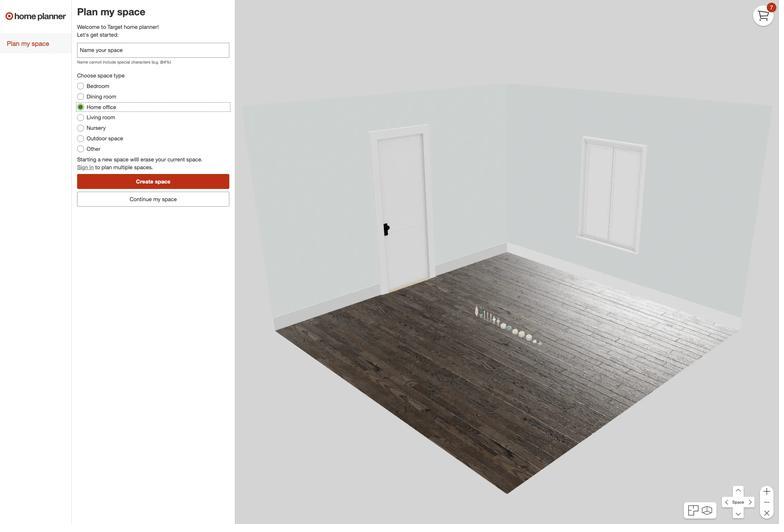 Task type: describe. For each thing, give the bounding box(es) containing it.
7
[[771, 4, 774, 11]]

tilt camera down 30° image
[[734, 508, 745, 519]]

current
[[168, 156, 185, 163]]

space
[[733, 500, 745, 505]]

sign in button
[[77, 163, 94, 171]]

living room
[[87, 114, 115, 121]]

continue my space button
[[77, 192, 230, 207]]

to inside starting a new space willl erase your current space. sign in to plan multiple spaces.
[[95, 164, 100, 171]]

spaces.
[[134, 164, 153, 171]]

a
[[98, 156, 101, 163]]

dining
[[87, 93, 102, 100]]

home
[[87, 104, 101, 110]]

living
[[87, 114, 101, 121]]

space up the "bedroom"
[[98, 72, 112, 79]]

name cannot include special characters (e.g. @#%)
[[77, 59, 171, 65]]

pan camera right 30° image
[[744, 497, 755, 508]]

(e.g.
[[152, 59, 159, 65]]

front view button icon image
[[703, 506, 713, 515]]

starting a new space willl erase your current space. sign in to plan multiple spaces.
[[77, 156, 203, 171]]

room for living room
[[103, 114, 115, 121]]

willl
[[130, 156, 139, 163]]

starting
[[77, 156, 96, 163]]

outdoor
[[87, 135, 107, 142]]

welcome
[[77, 24, 100, 30]]

multiple
[[114, 164, 133, 171]]

top view button icon image
[[689, 506, 699, 516]]

welcome to target home planner! let's get started:
[[77, 24, 159, 38]]

plan my space button
[[0, 33, 71, 53]]

space inside plan my space button
[[32, 39, 49, 47]]

plan
[[102, 164, 112, 171]]

create space
[[136, 178, 171, 185]]

get
[[90, 31, 98, 38]]

special
[[117, 59, 130, 65]]

pan camera left 30° image
[[723, 497, 734, 508]]

name
[[77, 59, 88, 65]]

create
[[136, 178, 154, 185]]

space inside create space button
[[155, 178, 171, 185]]

cannot
[[89, 59, 102, 65]]

in
[[90, 164, 94, 171]]

create space button
[[77, 174, 230, 189]]

sign
[[77, 164, 88, 171]]

target
[[108, 24, 122, 30]]

characters
[[131, 59, 151, 65]]



Task type: vqa. For each thing, say whether or not it's contained in the screenshot.
The Name
yes



Task type: locate. For each thing, give the bounding box(es) containing it.
continue my space
[[130, 196, 177, 203]]

my inside plan my space button
[[21, 39, 30, 47]]

Bedroom radio
[[77, 83, 84, 90]]

1 vertical spatial to
[[95, 164, 100, 171]]

erase
[[141, 156, 154, 163]]

outdoor space
[[87, 135, 123, 142]]

my right the continue
[[153, 196, 161, 203]]

space down the home planner landing page image
[[32, 39, 49, 47]]

continue
[[130, 196, 152, 203]]

let's
[[77, 31, 89, 38]]

bedroom
[[87, 83, 109, 89]]

0 horizontal spatial my
[[21, 39, 30, 47]]

space
[[117, 5, 146, 18], [32, 39, 49, 47], [98, 72, 112, 79], [108, 135, 123, 142], [114, 156, 129, 163], [155, 178, 171, 185], [162, 196, 177, 203]]

@#%)
[[160, 59, 171, 65]]

1 horizontal spatial my
[[101, 5, 115, 18]]

2 horizontal spatial my
[[153, 196, 161, 203]]

my up target
[[101, 5, 115, 18]]

1 vertical spatial room
[[103, 114, 115, 121]]

space right create
[[155, 178, 171, 185]]

room up office
[[104, 93, 116, 100]]

0 vertical spatial my
[[101, 5, 115, 18]]

space right "outdoor"
[[108, 135, 123, 142]]

plan
[[77, 5, 98, 18], [7, 39, 19, 47]]

space down create space button
[[162, 196, 177, 203]]

1 vertical spatial plan
[[7, 39, 19, 47]]

room for dining room
[[104, 93, 116, 100]]

space up the multiple
[[114, 156, 129, 163]]

choose space type
[[77, 72, 125, 79]]

space inside starting a new space willl erase your current space. sign in to plan multiple spaces.
[[114, 156, 129, 163]]

space inside continue my space button
[[162, 196, 177, 203]]

dining room
[[87, 93, 116, 100]]

0 vertical spatial room
[[104, 93, 116, 100]]

plan my space up target
[[77, 5, 146, 18]]

to inside welcome to target home planner! let's get started:
[[101, 24, 106, 30]]

plan inside plan my space button
[[7, 39, 19, 47]]

1 horizontal spatial plan
[[77, 5, 98, 18]]

plan my space down the home planner landing page image
[[7, 39, 49, 47]]

0 horizontal spatial plan
[[7, 39, 19, 47]]

Living room radio
[[77, 114, 84, 121]]

0 vertical spatial plan my space
[[77, 5, 146, 18]]

to up started:
[[101, 24, 106, 30]]

Other radio
[[77, 146, 84, 153]]

home
[[124, 24, 138, 30]]

home planner landing page image
[[5, 5, 66, 27]]

to right the in
[[95, 164, 100, 171]]

type
[[114, 72, 125, 79]]

1 vertical spatial plan my space
[[7, 39, 49, 47]]

Home office radio
[[77, 104, 84, 111]]

new
[[102, 156, 112, 163]]

2 vertical spatial my
[[153, 196, 161, 203]]

choose
[[77, 72, 96, 79]]

tilt camera up 30° image
[[734, 486, 745, 497]]

0 vertical spatial plan
[[77, 5, 98, 18]]

planner!
[[139, 24, 159, 30]]

home office
[[87, 104, 116, 110]]

1 horizontal spatial plan my space
[[77, 5, 146, 18]]

office
[[103, 104, 116, 110]]

1 horizontal spatial to
[[101, 24, 106, 30]]

0 vertical spatial to
[[101, 24, 106, 30]]

plan my space
[[77, 5, 146, 18], [7, 39, 49, 47]]

7 button
[[754, 3, 777, 26]]

Dining room radio
[[77, 93, 84, 100]]

room
[[104, 93, 116, 100], [103, 114, 115, 121]]

my inside continue my space button
[[153, 196, 161, 203]]

my down the home planner landing page image
[[21, 39, 30, 47]]

nursery
[[87, 125, 106, 131]]

space.
[[187, 156, 203, 163]]

0 horizontal spatial to
[[95, 164, 100, 171]]

space up home
[[117, 5, 146, 18]]

plan my space inside button
[[7, 39, 49, 47]]

to
[[101, 24, 106, 30], [95, 164, 100, 171]]

other
[[87, 146, 100, 152]]

include
[[103, 59, 116, 65]]

0 horizontal spatial plan my space
[[7, 39, 49, 47]]

1 vertical spatial my
[[21, 39, 30, 47]]

room down office
[[103, 114, 115, 121]]

Nursery radio
[[77, 125, 84, 132]]

None text field
[[77, 43, 230, 58]]

started:
[[100, 31, 119, 38]]

Outdoor space radio
[[77, 135, 84, 142]]

my
[[101, 5, 115, 18], [21, 39, 30, 47], [153, 196, 161, 203]]

your
[[156, 156, 166, 163]]



